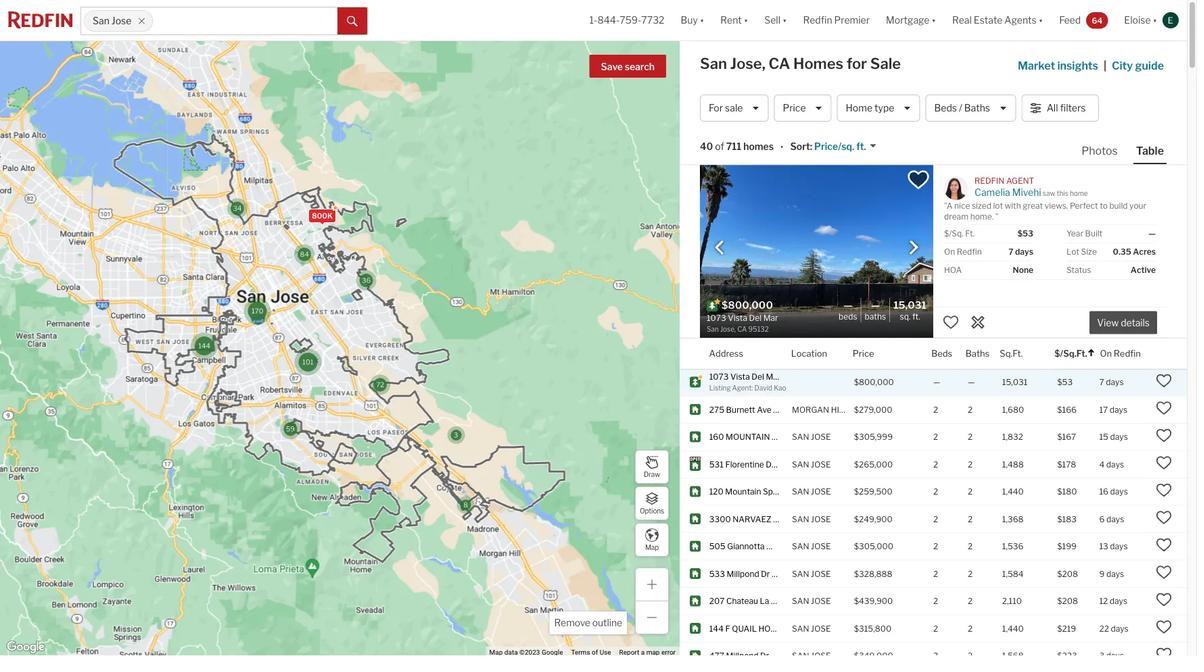 Task type: vqa. For each thing, say whether or not it's contained in the screenshot.
the Internet You may need to disable ad blockers to view Internet info
no



Task type: describe. For each thing, give the bounding box(es) containing it.
mar
[[766, 372, 781, 382]]

agents
[[1005, 14, 1037, 26]]

lot
[[993, 201, 1003, 211]]

home type
[[846, 102, 894, 114]]

0.35
[[1113, 247, 1131, 257]]

$166
[[1057, 405, 1077, 415]]

submit search image
[[347, 16, 358, 27]]

1 horizontal spatial price
[[853, 349, 874, 359]]

next button image
[[907, 241, 920, 255]]

days for $800,000
[[1106, 378, 1124, 387]]

2,110
[[1002, 597, 1022, 607]]

lot
[[1067, 247, 1079, 257]]

▾ for sell ▾
[[783, 14, 787, 26]]

207 chateau la salle dr #207 link
[[709, 596, 822, 607]]

favorite this home image for 22 days
[[1156, 620, 1172, 636]]

ft. inside 15,031 sq. ft.
[[912, 312, 920, 322]]

san for hollow
[[792, 624, 809, 634]]

rent ▾
[[720, 14, 748, 26]]

275 burnett ave #171 morgan hill $279,000
[[709, 405, 892, 415]]

1-844-759-7732 link
[[589, 14, 665, 26]]

baths inside beds / baths button
[[964, 102, 990, 114]]

f
[[725, 624, 730, 634]]

"a nice sized lot with great views. perfect to build your dream home. "
[[944, 201, 1146, 222]]

previous button image
[[713, 241, 726, 255]]

— down beds button
[[933, 378, 940, 387]]

sell ▾ button
[[756, 0, 795, 41]]

size
[[1081, 247, 1097, 257]]

6 days
[[1099, 515, 1124, 524]]

1 vertical spatial redfin
[[957, 247, 982, 257]]

|
[[1104, 59, 1106, 72]]

1 horizontal spatial price button
[[853, 339, 874, 369]]

0 horizontal spatial on
[[944, 247, 955, 257]]

1 vertical spatial 7
[[1099, 378, 1104, 387]]

photos
[[1082, 144, 1118, 157]]

way
[[766, 542, 783, 552]]

mivehi
[[1012, 187, 1041, 199]]

san jose for 3300 narvaez ave #67
[[792, 515, 831, 524]]

san jose, ca homes for sale
[[700, 54, 901, 73]]

mortgage
[[886, 14, 930, 26]]

favorite this home image for 17 days
[[1156, 400, 1172, 417]]

#120
[[804, 487, 823, 497]]

build
[[1109, 201, 1128, 211]]

for
[[709, 102, 723, 114]]

hoa
[[944, 265, 962, 275]]

15,031 sq. ft.
[[894, 299, 927, 322]]

0 horizontal spatial on redfin
[[944, 247, 982, 257]]

chateau
[[726, 597, 758, 607]]

dream
[[944, 212, 969, 222]]

favorite this home image for 15 days
[[1156, 428, 1172, 444]]

:
[[810, 141, 812, 152]]

buy
[[681, 14, 698, 26]]

2 jose from the top
[[811, 460, 831, 470]]

$208 for 9 days
[[1057, 569, 1078, 579]]

david
[[754, 384, 772, 393]]

days for $305,999
[[1110, 432, 1128, 442]]

view
[[1097, 317, 1119, 329]]

san for #160
[[792, 432, 809, 442]]

jose for 505 giannotta way #505
[[811, 542, 831, 552]]

0 horizontal spatial $53
[[1017, 229, 1033, 239]]

1 horizontal spatial on redfin
[[1100, 349, 1141, 359]]

sell ▾ button
[[764, 0, 787, 41]]

533
[[709, 569, 725, 579]]

lot size
[[1067, 247, 1097, 257]]

nice
[[954, 201, 970, 211]]

711
[[726, 141, 741, 152]]

1073
[[709, 372, 729, 382]]

hill
[[831, 405, 849, 415]]

$180
[[1057, 487, 1077, 497]]

buy ▾ button
[[673, 0, 712, 41]]

favorite this home image for 13 days
[[1156, 537, 1172, 554]]

144 f quail hollow dr #144
[[709, 624, 826, 634]]

narvaez
[[733, 515, 771, 524]]

1-
[[589, 14, 597, 26]]

#505
[[785, 542, 806, 552]]

jose for 3300 narvaez ave #67
[[811, 515, 831, 524]]

san jose for 505 giannotta way #505
[[792, 542, 831, 552]]

millpond
[[727, 569, 759, 579]]

160
[[709, 432, 724, 442]]

— beds
[[839, 299, 857, 322]]

ave for narvaez
[[773, 515, 788, 524]]

san jose for 160 mountain spgs #160
[[792, 432, 831, 442]]

la
[[760, 597, 769, 607]]

16
[[1099, 487, 1109, 497]]

17 days
[[1099, 405, 1128, 415]]

active
[[1131, 265, 1156, 275]]

1 horizontal spatial ft.
[[965, 229, 975, 239]]

$265,000
[[854, 460, 893, 470]]

days right 17
[[1110, 405, 1128, 415]]

sq.ft.
[[1000, 349, 1023, 359]]

▾ for mortgage ▾
[[932, 14, 936, 26]]

beds / baths
[[934, 102, 990, 114]]

1,832
[[1002, 432, 1023, 442]]

$/sq.ft.
[[1055, 349, 1087, 359]]

sell ▾
[[764, 14, 787, 26]]

— down baths button
[[968, 378, 975, 387]]

agent:
[[732, 384, 753, 393]]

san for #67
[[792, 515, 809, 524]]

sized
[[972, 201, 991, 211]]

details
[[1121, 317, 1150, 329]]

4
[[1099, 460, 1105, 470]]

— up acres
[[1149, 229, 1156, 239]]

#144
[[807, 624, 826, 634]]

for
[[847, 54, 867, 73]]

$328,888
[[854, 569, 892, 579]]

photo of 1073 vista del mar, san jose, ca 95132 image
[[700, 165, 933, 338]]

table button
[[1133, 143, 1167, 164]]

mortgage ▾ button
[[878, 0, 944, 41]]

64
[[1092, 15, 1103, 25]]

dr left #531
[[766, 460, 775, 470]]

15,031 for 15,031 sq. ft.
[[894, 299, 927, 311]]

$219
[[1057, 624, 1076, 634]]

$208 for 12 days
[[1057, 597, 1078, 607]]

of
[[715, 141, 724, 152]]

1,488
[[1002, 460, 1024, 470]]

remove san jose image
[[138, 17, 146, 25]]

17
[[1099, 405, 1108, 415]]

▾ for rent ▾
[[744, 14, 748, 26]]

favorite this home image for 16 days
[[1156, 483, 1172, 499]]

favorite this home image for 12 days
[[1156, 592, 1172, 608]]

1,680
[[1002, 405, 1024, 415]]

options button
[[635, 487, 669, 521]]

san for san jose
[[93, 15, 109, 27]]

location button
[[791, 339, 827, 369]]

$305,999
[[854, 432, 893, 442]]



Task type: locate. For each thing, give the bounding box(es) containing it.
price button up sort :
[[774, 95, 832, 122]]

year built
[[1067, 229, 1103, 239]]

1,440 down 2,110
[[1002, 624, 1024, 634]]

4 favorite this home image from the top
[[1156, 537, 1172, 554]]

san
[[93, 15, 109, 27], [700, 54, 727, 73]]

0 vertical spatial ave
[[757, 405, 771, 415]]

ft. right sq.
[[912, 312, 920, 322]]

san right spgs
[[792, 432, 809, 442]]

0 horizontal spatial price
[[783, 102, 806, 114]]

days right 6
[[1106, 515, 1124, 524]]

beds left baths button
[[931, 349, 952, 359]]

beds
[[934, 102, 957, 114], [839, 312, 857, 322], [931, 349, 952, 359]]

price up "$800,000"
[[853, 349, 874, 359]]

2 vertical spatial beds
[[931, 349, 952, 359]]

1 vertical spatial on redfin
[[1100, 349, 1141, 359]]

$315,800
[[854, 624, 892, 634]]

mortgage ▾
[[886, 14, 936, 26]]

5 san from the top
[[792, 542, 809, 552]]

jose for 144 f quail hollow dr #144
[[811, 624, 831, 634]]

redfin
[[975, 176, 1005, 186]]

3 jose from the top
[[811, 487, 831, 497]]

dr left #120
[[794, 487, 803, 497]]

favorite button checkbox
[[907, 168, 930, 191]]

— inside — beds
[[843, 299, 853, 311]]

feed
[[1059, 14, 1081, 26]]

none
[[1013, 265, 1033, 275]]

days for $259,500
[[1110, 487, 1128, 497]]

12 days
[[1099, 597, 1128, 607]]

1 horizontal spatial redfin
[[957, 247, 982, 257]]

burnett
[[726, 405, 755, 415]]

1 $208 from the top
[[1057, 569, 1078, 579]]

price button
[[774, 95, 832, 122], [853, 339, 874, 369]]

ca
[[769, 54, 790, 73]]

0 horizontal spatial san
[[93, 15, 109, 27]]

favorite this home image for 7 days
[[1156, 373, 1172, 389]]

jose up #207
[[811, 569, 831, 579]]

on down view
[[1100, 349, 1112, 359]]

3 ▾ from the left
[[783, 14, 787, 26]]

2 ▾ from the left
[[744, 14, 748, 26]]

beds left the /
[[934, 102, 957, 114]]

san down #207
[[792, 624, 809, 634]]

1 san from the top
[[792, 432, 809, 442]]

location
[[791, 349, 827, 359]]

redfin inside redfin premier button
[[803, 14, 832, 26]]

san jose for 207 chateau la salle dr #207
[[792, 597, 831, 607]]

draw button
[[635, 450, 669, 484]]

san for san jose, ca homes for sale
[[700, 54, 727, 73]]

7
[[1009, 247, 1014, 257], [1099, 378, 1104, 387]]

camelia mivehi image
[[936, 177, 973, 214]]

jose right #505
[[811, 542, 831, 552]]

springs
[[763, 487, 792, 497]]

$53 up '$166'
[[1057, 378, 1073, 387]]

1 horizontal spatial $53
[[1057, 378, 1073, 387]]

days right 13 at the right
[[1110, 542, 1128, 552]]

sale
[[725, 102, 743, 114]]

favorite this home image for 4 days
[[1156, 455, 1172, 471]]

favorite this home image for 6 days
[[1156, 510, 1172, 526]]

1 vertical spatial on
[[1100, 349, 1112, 359]]

jose right springs
[[811, 487, 831, 497]]

40
[[700, 141, 713, 152]]

1 vertical spatial price
[[853, 349, 874, 359]]

jose up #120
[[811, 460, 831, 470]]

6 san from the top
[[792, 569, 809, 579]]

#531
[[776, 460, 796, 470]]

1 horizontal spatial san
[[700, 54, 727, 73]]

▾ right agents at the right of the page
[[1039, 14, 1043, 26]]

8 jose from the top
[[811, 624, 831, 634]]

—
[[1149, 229, 1156, 239], [843, 299, 853, 311], [871, 299, 880, 311], [933, 378, 940, 387], [968, 378, 975, 387]]

ft.
[[856, 141, 866, 152]]

san jose up the #144
[[792, 597, 831, 607]]

1 jose from the top
[[811, 432, 831, 442]]

0 vertical spatial price button
[[774, 95, 832, 122]]

dr left #533
[[761, 569, 770, 579]]

beds inside button
[[934, 102, 957, 114]]

1 horizontal spatial ave
[[773, 515, 788, 524]]

1,368
[[1002, 515, 1024, 524]]

days right the 9
[[1106, 569, 1124, 579]]

ave left #67
[[773, 515, 788, 524]]

price/sq.
[[814, 141, 854, 152]]

address
[[709, 349, 743, 359]]

None search field
[[153, 7, 337, 34]]

$167
[[1057, 432, 1076, 442]]

san down #505
[[792, 569, 809, 579]]

2 $208 from the top
[[1057, 597, 1078, 607]]

jose for 160 mountain spgs #160
[[811, 432, 831, 442]]

all
[[1047, 102, 1058, 114]]

160 mountain spgs #160 link
[[709, 432, 812, 443]]

1 horizontal spatial on
[[1100, 349, 1112, 359]]

jose up the #144
[[811, 597, 831, 607]]

7 jose from the top
[[811, 597, 831, 607]]

— baths
[[865, 299, 886, 322]]

your
[[1130, 201, 1146, 211]]

8 san from the top
[[792, 624, 809, 634]]

— right — beds
[[871, 299, 880, 311]]

days up none
[[1015, 247, 1033, 257]]

$183
[[1057, 515, 1077, 524]]

baths right the /
[[964, 102, 990, 114]]

0 vertical spatial redfin
[[803, 14, 832, 26]]

3 favorite this home image from the top
[[1156, 455, 1172, 471]]

$53 down great
[[1017, 229, 1033, 239]]

buy ▾ button
[[681, 0, 704, 41]]

0 vertical spatial beds
[[934, 102, 957, 114]]

acres
[[1133, 247, 1156, 257]]

4 san jose from the top
[[792, 542, 831, 552]]

7 days up none
[[1009, 247, 1033, 257]]

beds for beds / baths
[[934, 102, 957, 114]]

price up sort in the right of the page
[[783, 102, 806, 114]]

favorite button image
[[907, 168, 930, 191]]

2 horizontal spatial redfin
[[1114, 349, 1141, 359]]

3 san from the top
[[792, 487, 809, 497]]

san jose up #67
[[792, 487, 831, 497]]

2 vertical spatial redfin
[[1114, 349, 1141, 359]]

1-844-759-7732
[[589, 14, 665, 26]]

days right 12
[[1110, 597, 1128, 607]]

6
[[1099, 515, 1105, 524]]

days right 4
[[1106, 460, 1124, 470]]

1 horizontal spatial 15,031
[[1002, 378, 1028, 387]]

0 horizontal spatial redfin
[[803, 14, 832, 26]]

7 up 17
[[1099, 378, 1104, 387]]

google image
[[3, 639, 48, 657]]

1 horizontal spatial 7
[[1099, 378, 1104, 387]]

1 san jose from the top
[[792, 432, 831, 442]]

real
[[952, 14, 972, 26]]

13 days
[[1099, 542, 1128, 552]]

$208 up $219
[[1057, 597, 1078, 607]]

15
[[1099, 432, 1108, 442]]

jose down #207
[[811, 624, 831, 634]]

505 giannotta way #505
[[709, 542, 806, 552]]

camelia
[[975, 187, 1010, 199]]

13
[[1099, 542, 1108, 552]]

7 days up 17 days
[[1099, 378, 1124, 387]]

redfin left premier
[[803, 14, 832, 26]]

days right 15
[[1110, 432, 1128, 442]]

12
[[1099, 597, 1108, 607]]

$439,900
[[854, 597, 893, 607]]

user photo image
[[1163, 12, 1179, 28]]

price inside price button
[[783, 102, 806, 114]]

redfin inside on redfin button
[[1114, 349, 1141, 359]]

redfin down $/sq. ft.
[[957, 247, 982, 257]]

san jose down #207
[[792, 624, 831, 634]]

2 1,440 from the top
[[1002, 624, 1024, 634]]

1 vertical spatial beds
[[839, 312, 857, 322]]

days for $265,000
[[1106, 460, 1124, 470]]

1073 vista del mar listing agent: david kao
[[709, 372, 786, 393]]

san down #160
[[792, 460, 809, 470]]

3 san jose from the top
[[792, 515, 831, 524]]

days for $315,800
[[1111, 624, 1129, 634]]

san jose for 144 f quail hollow dr #144
[[792, 624, 831, 634]]

4 ▾ from the left
[[932, 14, 936, 26]]

6 san jose from the top
[[792, 624, 831, 634]]

15,031 for 15,031
[[1002, 378, 1028, 387]]

giannotta
[[727, 542, 765, 552]]

0 horizontal spatial ft.
[[912, 312, 920, 322]]

on
[[944, 247, 955, 257], [1100, 349, 1112, 359]]

1 vertical spatial san
[[700, 54, 727, 73]]

5 jose from the top
[[811, 542, 831, 552]]

jose right #67
[[811, 515, 831, 524]]

$208 down $199
[[1057, 569, 1078, 579]]

san up #505
[[792, 515, 809, 524]]

0 vertical spatial $208
[[1057, 569, 1078, 579]]

0 horizontal spatial ave
[[757, 405, 771, 415]]

price button up "$800,000"
[[853, 339, 874, 369]]

16 days
[[1099, 487, 1128, 497]]

1 vertical spatial price button
[[853, 339, 874, 369]]

home
[[846, 102, 872, 114]]

remove
[[554, 618, 590, 629]]

▾ for eloise ▾
[[1153, 14, 1157, 26]]

7732
[[641, 14, 665, 26]]

0 horizontal spatial 7
[[1009, 247, 1014, 257]]

market insights | city guide
[[1018, 59, 1164, 72]]

days for $305,000
[[1110, 542, 1128, 552]]

2 vertical spatial baths
[[966, 349, 990, 359]]

5 favorite this home image from the top
[[1156, 592, 1172, 608]]

mortgage ▾ button
[[886, 0, 936, 41]]

sell
[[764, 14, 781, 26]]

jose for 120 mountain springs dr #120
[[811, 487, 831, 497]]

▾ right the buy
[[700, 14, 704, 26]]

5 san jose from the top
[[792, 597, 831, 607]]

dr right salle
[[791, 597, 800, 607]]

san right salle
[[792, 597, 809, 607]]

city guide link
[[1112, 57, 1167, 74]]

5 ▾ from the left
[[1039, 14, 1043, 26]]

0 vertical spatial 7 days
[[1009, 247, 1033, 257]]

redfin
[[803, 14, 832, 26], [957, 247, 982, 257], [1114, 349, 1141, 359]]

0 horizontal spatial 7 days
[[1009, 247, 1033, 257]]

1 vertical spatial ave
[[773, 515, 788, 524]]

san left jose
[[93, 15, 109, 27]]

days right 16
[[1110, 487, 1128, 497]]

eloise ▾
[[1124, 14, 1157, 26]]

map
[[645, 544, 659, 552]]

▾ left user photo
[[1153, 14, 1157, 26]]

505 giannotta way #505 link
[[709, 541, 806, 552]]

market
[[1018, 59, 1055, 72]]

0 vertical spatial price
[[783, 102, 806, 114]]

jose down morgan on the right bottom
[[811, 432, 831, 442]]

favorite this home image for 9 days
[[1156, 565, 1172, 581]]

0 horizontal spatial price button
[[774, 95, 832, 122]]

6 ▾ from the left
[[1153, 14, 1157, 26]]

san left jose,
[[700, 54, 727, 73]]

1 1,440 from the top
[[1002, 487, 1024, 497]]

favorite this home image
[[943, 314, 959, 331], [1156, 400, 1172, 417], [1156, 483, 1172, 499], [1156, 510, 1172, 526], [1156, 565, 1172, 581], [1156, 647, 1172, 657]]

0 horizontal spatial 15,031
[[894, 299, 927, 311]]

1,440 down 1,488
[[1002, 487, 1024, 497]]

views.
[[1045, 201, 1068, 211]]

great
[[1023, 201, 1043, 211]]

ave left #171
[[757, 405, 771, 415]]

ft. right $/sq.
[[965, 229, 975, 239]]

beds / baths button
[[926, 95, 1016, 122]]

days right 22
[[1111, 624, 1129, 634]]

0 vertical spatial ft.
[[965, 229, 975, 239]]

san for salle
[[792, 597, 809, 607]]

1 vertical spatial 1,440
[[1002, 624, 1024, 634]]

san right way
[[792, 542, 809, 552]]

heading
[[707, 299, 817, 335]]

spgs
[[772, 432, 791, 442]]

1073 vista del mar link
[[709, 372, 781, 383]]

1 horizontal spatial 7 days
[[1099, 378, 1124, 387]]

7 days
[[1009, 247, 1033, 257], [1099, 378, 1124, 387]]

1 vertical spatial ft.
[[912, 312, 920, 322]]

0 vertical spatial san
[[93, 15, 109, 27]]

dr left the #144
[[796, 624, 805, 634]]

jose for 207 chateau la salle dr #207
[[811, 597, 831, 607]]

4 jose from the top
[[811, 515, 831, 524]]

listing
[[709, 384, 731, 393]]

1,440 for $180
[[1002, 487, 1024, 497]]

type
[[875, 102, 894, 114]]

sort
[[790, 141, 810, 152]]

san for #505
[[792, 542, 809, 552]]

2 san from the top
[[792, 460, 809, 470]]

▾ right rent
[[744, 14, 748, 26]]

salle
[[771, 597, 789, 607]]

1 favorite this home image from the top
[[1156, 373, 1172, 389]]

san right springs
[[792, 487, 809, 497]]

redfin down view details
[[1114, 349, 1141, 359]]

homes
[[743, 141, 774, 152]]

baths down x-out this home image
[[966, 349, 990, 359]]

0 vertical spatial $53
[[1017, 229, 1033, 239]]

0 vertical spatial on
[[944, 247, 955, 257]]

days up 17 days
[[1106, 378, 1124, 387]]

6 favorite this home image from the top
[[1156, 620, 1172, 636]]

0 vertical spatial on redfin
[[944, 247, 982, 257]]

— inside — baths
[[871, 299, 880, 311]]

beds button
[[931, 339, 952, 369]]

1 vertical spatial $208
[[1057, 597, 1078, 607]]

2 favorite this home image from the top
[[1156, 428, 1172, 444]]

san for dr
[[792, 487, 809, 497]]

san jose down #67
[[792, 542, 831, 552]]

1,440 for $219
[[1002, 624, 1024, 634]]

sq.ft. button
[[1000, 339, 1023, 369]]

6 jose from the top
[[811, 569, 831, 579]]

0 vertical spatial 1,440
[[1002, 487, 1024, 497]]

to
[[1100, 201, 1108, 211]]

1 vertical spatial $53
[[1057, 378, 1073, 387]]

save search button
[[589, 55, 666, 78]]

baths button
[[966, 339, 990, 369]]

days for $328,888
[[1106, 569, 1124, 579]]

▾ for buy ▾
[[700, 14, 704, 26]]

dr inside "link"
[[796, 624, 805, 634]]

mountain
[[725, 487, 761, 497]]

1 vertical spatial 15,031
[[1002, 378, 1028, 387]]

beds for beds button
[[931, 349, 952, 359]]

x-out this home image
[[970, 314, 986, 331]]

— left — baths
[[843, 299, 853, 311]]

san jose for 120 mountain springs dr #120
[[792, 487, 831, 497]]

map region
[[0, 0, 687, 657]]

draw
[[644, 471, 660, 479]]

1 vertical spatial 7 days
[[1099, 378, 1124, 387]]

0 vertical spatial 15,031
[[894, 299, 927, 311]]

san jose down morgan on the right bottom
[[792, 432, 831, 442]]

7 up none
[[1009, 247, 1014, 257]]

7 san from the top
[[792, 597, 809, 607]]

1 vertical spatial baths
[[865, 312, 886, 322]]

for sale
[[709, 102, 743, 114]]

outline
[[592, 618, 622, 629]]

4 san from the top
[[792, 515, 809, 524]]

ave for burnett
[[757, 405, 771, 415]]

on redfin down view details
[[1100, 349, 1141, 359]]

1 ▾ from the left
[[700, 14, 704, 26]]

▾ inside "dropdown button"
[[1039, 14, 1043, 26]]

baths right — beds
[[865, 312, 886, 322]]

days for $249,900
[[1106, 515, 1124, 524]]

on redfin
[[944, 247, 982, 257], [1100, 349, 1141, 359]]

on up hoa
[[944, 247, 955, 257]]

9
[[1099, 569, 1105, 579]]

0 vertical spatial 7
[[1009, 247, 1014, 257]]

beds left — baths
[[839, 312, 857, 322]]

0 vertical spatial baths
[[964, 102, 990, 114]]

▾ right sell
[[783, 14, 787, 26]]

15,031 up 1,680
[[1002, 378, 1028, 387]]

days for $439,900
[[1110, 597, 1128, 607]]

jose,
[[730, 54, 766, 73]]

favorite this home image
[[1156, 373, 1172, 389], [1156, 428, 1172, 444], [1156, 455, 1172, 471], [1156, 537, 1172, 554], [1156, 592, 1172, 608], [1156, 620, 1172, 636]]

2 san jose from the top
[[792, 487, 831, 497]]

san jose down #120
[[792, 515, 831, 524]]

on inside button
[[1100, 349, 1112, 359]]

▾ right mortgage
[[932, 14, 936, 26]]

real estate agents ▾
[[952, 14, 1043, 26]]

15,031 up sq.
[[894, 299, 927, 311]]

on redfin down $/sq. ft.
[[944, 247, 982, 257]]



